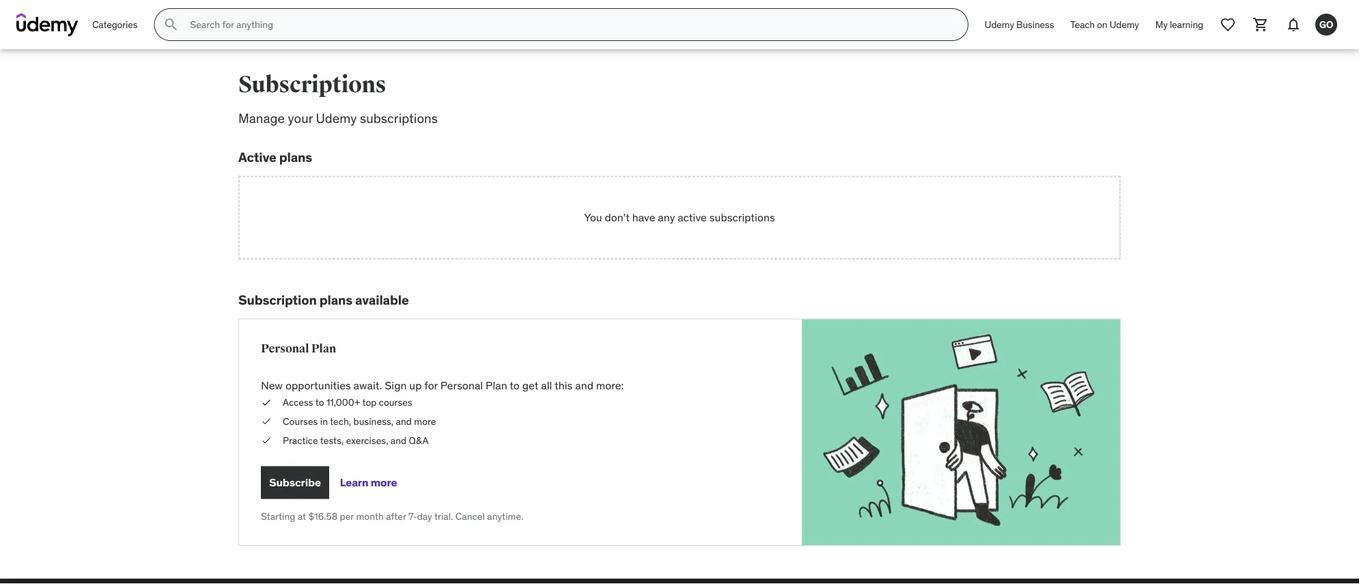 Task type: describe. For each thing, give the bounding box(es) containing it.
tests,
[[320, 434, 344, 446]]

new
[[261, 378, 283, 392]]

await.
[[354, 378, 382, 392]]

your
[[288, 110, 313, 126]]

subscribe
[[269, 475, 321, 489]]

subscribe button
[[261, 466, 329, 499]]

0 horizontal spatial personal
[[261, 341, 309, 356]]

you don't have any active subscriptions
[[584, 210, 775, 224]]

categories
[[92, 18, 138, 31]]

any
[[658, 210, 675, 224]]

0 horizontal spatial to
[[315, 396, 324, 409]]

top
[[362, 396, 377, 409]]

you
[[584, 210, 602, 224]]

subscription
[[238, 292, 317, 308]]

learn
[[340, 475, 368, 489]]

at
[[298, 510, 306, 522]]

my learning
[[1156, 18, 1204, 31]]

business,
[[354, 415, 394, 427]]

11,000+
[[326, 396, 360, 409]]

active plans
[[238, 149, 312, 165]]

up
[[409, 378, 422, 392]]

trial.
[[434, 510, 453, 522]]

shopping cart with 0 items image
[[1253, 16, 1269, 33]]

after
[[386, 510, 406, 522]]

exercises,
[[346, 434, 388, 446]]

learn more
[[340, 475, 397, 489]]

this
[[555, 378, 573, 392]]

learn more link
[[340, 466, 397, 499]]

my
[[1156, 18, 1168, 31]]

manage your udemy subscriptions
[[238, 110, 438, 126]]

practice
[[283, 434, 318, 446]]

teach
[[1071, 18, 1095, 31]]

sign
[[385, 378, 407, 392]]

1 horizontal spatial plan
[[486, 378, 507, 392]]

active
[[238, 149, 276, 165]]

udemy business link
[[977, 8, 1062, 41]]

1 vertical spatial subscriptions
[[710, 210, 775, 224]]

cancel
[[455, 510, 485, 522]]

udemy for manage your udemy subscriptions
[[316, 110, 357, 126]]

day
[[417, 510, 432, 522]]

1 horizontal spatial personal
[[440, 378, 483, 392]]

active
[[678, 210, 707, 224]]

personal plan
[[261, 341, 336, 356]]

starting at $16.58 per month after 7-day trial. cancel anytime.
[[261, 510, 524, 522]]

udemy for teach on udemy
[[1110, 18, 1139, 31]]

0 vertical spatial plan
[[311, 341, 336, 356]]

tech,
[[330, 415, 351, 427]]

available
[[355, 292, 409, 308]]

in
[[320, 415, 328, 427]]

xsmall image for courses
[[261, 415, 272, 428]]

go link
[[1310, 8, 1343, 41]]

0 vertical spatial more
[[414, 415, 436, 427]]

more:
[[596, 378, 624, 392]]

access to 11,000+ top courses
[[283, 396, 412, 409]]

access
[[283, 396, 313, 409]]



Task type: locate. For each thing, give the bounding box(es) containing it.
2 horizontal spatial udemy
[[1110, 18, 1139, 31]]

and left q&a
[[391, 434, 407, 446]]

0 vertical spatial to
[[510, 378, 520, 392]]

1 horizontal spatial to
[[510, 378, 520, 392]]

submit search image
[[163, 16, 179, 33]]

plans for active
[[279, 149, 312, 165]]

practice tests, exercises, and q&a
[[283, 434, 429, 446]]

courses
[[379, 396, 412, 409]]

more
[[414, 415, 436, 427], [371, 475, 397, 489]]

0 horizontal spatial plan
[[311, 341, 336, 356]]

1 vertical spatial plan
[[486, 378, 507, 392]]

to down opportunities
[[315, 396, 324, 409]]

all
[[541, 378, 552, 392]]

1 horizontal spatial more
[[414, 415, 436, 427]]

more up q&a
[[414, 415, 436, 427]]

1 vertical spatial personal
[[440, 378, 483, 392]]

go
[[1320, 18, 1334, 30]]

my learning link
[[1147, 8, 1212, 41]]

new opportunities await. sign up for personal plan to get all this and more:
[[261, 378, 624, 392]]

xsmall image down xsmall image
[[261, 415, 272, 428]]

0 horizontal spatial plans
[[279, 149, 312, 165]]

1 horizontal spatial plans
[[319, 292, 352, 308]]

business
[[1016, 18, 1054, 31]]

don't
[[605, 210, 630, 224]]

personal right for
[[440, 378, 483, 392]]

udemy left business
[[985, 18, 1014, 31]]

courses
[[283, 415, 318, 427]]

Search for anything text field
[[187, 13, 951, 36]]

have
[[632, 210, 655, 224]]

wishlist image
[[1220, 16, 1236, 33]]

q&a
[[409, 434, 429, 446]]

1 horizontal spatial udemy
[[985, 18, 1014, 31]]

1 horizontal spatial subscriptions
[[710, 210, 775, 224]]

personal up the new
[[261, 341, 309, 356]]

udemy
[[985, 18, 1014, 31], [1110, 18, 1139, 31], [316, 110, 357, 126]]

plan up opportunities
[[311, 341, 336, 356]]

personal
[[261, 341, 309, 356], [440, 378, 483, 392]]

1 vertical spatial plans
[[319, 292, 352, 308]]

0 vertical spatial personal
[[261, 341, 309, 356]]

xsmall image left practice
[[261, 434, 272, 447]]

teach on udemy link
[[1062, 8, 1147, 41]]

udemy right your
[[316, 110, 357, 126]]

manage
[[238, 110, 285, 126]]

learning
[[1170, 18, 1204, 31]]

plans right active
[[279, 149, 312, 165]]

subscription plans available
[[238, 292, 409, 308]]

1 xsmall image from the top
[[261, 415, 272, 428]]

to
[[510, 378, 520, 392], [315, 396, 324, 409]]

1 vertical spatial more
[[371, 475, 397, 489]]

teach on udemy
[[1071, 18, 1139, 31]]

0 horizontal spatial udemy
[[316, 110, 357, 126]]

plan
[[311, 341, 336, 356], [486, 378, 507, 392]]

1 vertical spatial and
[[396, 415, 412, 427]]

0 vertical spatial plans
[[279, 149, 312, 165]]

subscriptions
[[238, 70, 386, 99]]

1 vertical spatial xsmall image
[[261, 434, 272, 447]]

0 vertical spatial subscriptions
[[360, 110, 438, 126]]

udemy right on
[[1110, 18, 1139, 31]]

$16.58
[[308, 510, 338, 522]]

to left get
[[510, 378, 520, 392]]

plans for subscription
[[319, 292, 352, 308]]

subscriptions
[[360, 110, 438, 126], [710, 210, 775, 224]]

get
[[522, 378, 539, 392]]

courses in tech, business, and more
[[283, 415, 436, 427]]

0 vertical spatial and
[[575, 378, 594, 392]]

7-
[[408, 510, 417, 522]]

anytime.
[[487, 510, 524, 522]]

opportunities
[[285, 378, 351, 392]]

udemy business
[[985, 18, 1054, 31]]

and down "courses"
[[396, 415, 412, 427]]

xsmall image for practice
[[261, 434, 272, 447]]

plans left the available
[[319, 292, 352, 308]]

0 vertical spatial xsmall image
[[261, 415, 272, 428]]

0 horizontal spatial more
[[371, 475, 397, 489]]

notifications image
[[1286, 16, 1302, 33]]

xsmall image
[[261, 415, 272, 428], [261, 434, 272, 447]]

month
[[356, 510, 384, 522]]

more right learn
[[371, 475, 397, 489]]

0 horizontal spatial subscriptions
[[360, 110, 438, 126]]

per
[[340, 510, 354, 522]]

categories button
[[84, 8, 146, 41]]

plan left get
[[486, 378, 507, 392]]

on
[[1097, 18, 1108, 31]]

for
[[424, 378, 438, 392]]

plans
[[279, 149, 312, 165], [319, 292, 352, 308]]

udemy image
[[16, 13, 79, 36]]

starting
[[261, 510, 295, 522]]

2 xsmall image from the top
[[261, 434, 272, 447]]

and right the this
[[575, 378, 594, 392]]

2 vertical spatial and
[[391, 434, 407, 446]]

and
[[575, 378, 594, 392], [396, 415, 412, 427], [391, 434, 407, 446]]

xsmall image
[[261, 396, 272, 409]]

1 vertical spatial to
[[315, 396, 324, 409]]



Task type: vqa. For each thing, say whether or not it's contained in the screenshot.
Discover Your Life Purpose link at bottom left
no



